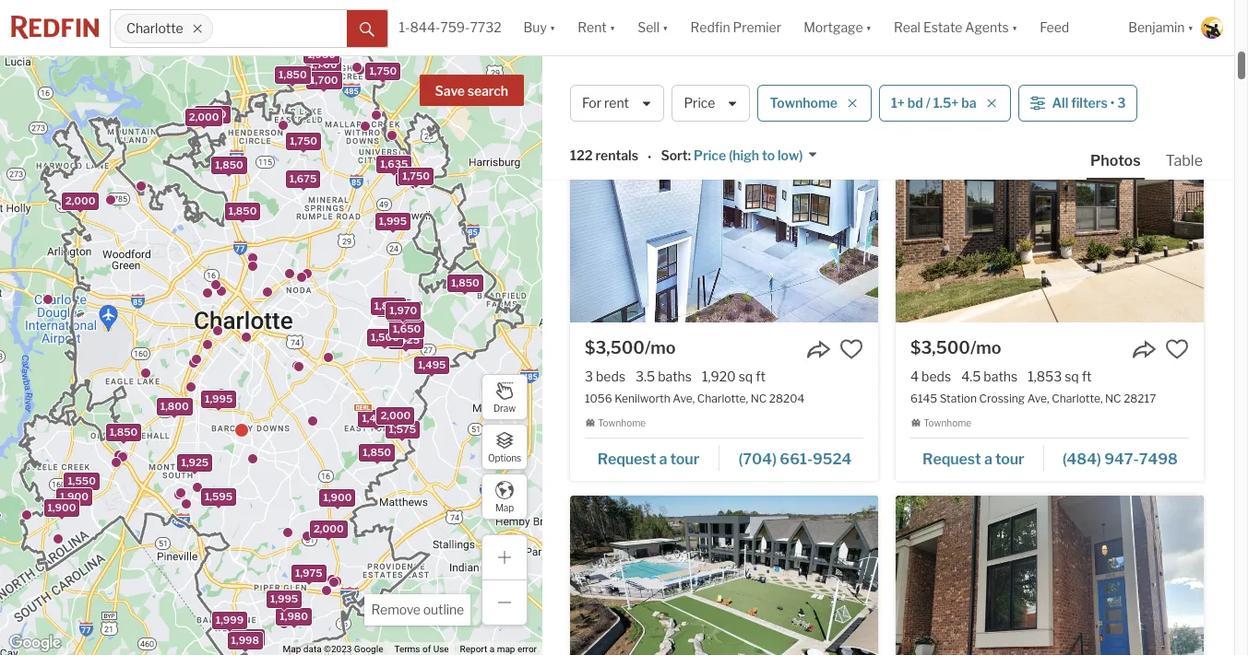 Task type: vqa. For each thing, say whether or not it's contained in the screenshot.
"▾"
yes



Task type: locate. For each thing, give the bounding box(es) containing it.
3
[[1118, 95, 1126, 111], [585, 369, 593, 384]]

1 horizontal spatial 1,925
[[390, 306, 418, 319]]

a down crossing
[[984, 451, 992, 469]]

▾ for mortgage ▾
[[866, 20, 872, 35]]

759-
[[440, 20, 470, 35]]

1 horizontal spatial $3,500
[[911, 338, 971, 358]]

2 horizontal spatial 1,750
[[402, 170, 430, 183]]

• right filters
[[1111, 95, 1115, 111]]

$3,500 /mo up 3.5
[[585, 338, 676, 358]]

1 charlotte, from the left
[[697, 392, 748, 406]]

favorite button checkbox for 7498
[[1165, 337, 1189, 361]]

2,000
[[189, 111, 219, 124], [65, 195, 95, 208], [381, 410, 411, 423], [314, 523, 344, 536]]

$3,500 /mo up 4.5
[[911, 338, 1002, 358]]

price up the :
[[684, 95, 715, 111]]

1,799
[[390, 306, 418, 319]]

1 ▾ from the left
[[550, 20, 556, 35]]

1 /mo from the left
[[645, 338, 676, 358]]

0 horizontal spatial charlotte
[[126, 21, 183, 36]]

rent ▾
[[578, 20, 616, 35]]

real estate agents ▾ button
[[883, 0, 1029, 55]]

data
[[303, 645, 322, 655]]

1 sq from the left
[[739, 369, 753, 384]]

feed
[[1040, 20, 1069, 35]]

1 horizontal spatial charlotte
[[570, 75, 662, 99]]

▾
[[550, 20, 556, 35], [610, 20, 616, 35], [662, 20, 668, 35], [866, 20, 872, 35], [1012, 20, 1018, 35], [1188, 20, 1194, 35]]

1 vertical spatial 1,750
[[290, 135, 317, 148]]

1 favorite button checkbox from the left
[[840, 337, 864, 361]]

favorite button image
[[840, 337, 864, 361]]

sell ▾ button
[[638, 0, 668, 55]]

request a tour button down 'agents'
[[911, 44, 1044, 72]]

photos
[[1091, 152, 1141, 170]]

request a tour button down kenilworth
[[585, 445, 719, 473]]

1,925 up 1,650
[[390, 306, 418, 319]]

charlotte, down 1,920
[[697, 392, 748, 406]]

price right the :
[[694, 148, 726, 164]]

1 horizontal spatial •
[[1111, 95, 1115, 111]]

• for filters
[[1111, 95, 1115, 111]]

▾ right "sell"
[[662, 20, 668, 35]]

request a tour button down station on the bottom right of the page
[[911, 445, 1044, 473]]

1,800
[[160, 401, 189, 414]]

redfin
[[691, 20, 730, 35]]

0 horizontal spatial $3,500 /mo
[[585, 338, 676, 358]]

sq right 1,920
[[739, 369, 753, 384]]

0 horizontal spatial baths
[[658, 369, 692, 384]]

$3,500 up 4 beds
[[911, 338, 971, 358]]

0 horizontal spatial charlotte,
[[697, 392, 748, 406]]

baths
[[658, 369, 692, 384], [984, 369, 1018, 384]]

remove charlotte image
[[192, 23, 203, 34]]

0 horizontal spatial map
[[283, 645, 301, 655]]

1,999
[[216, 615, 244, 627]]

1 $3,500 from the left
[[585, 338, 645, 358]]

2 ▾ from the left
[[610, 20, 616, 35]]

2 beds from the left
[[922, 369, 951, 384]]

2 nc from the left
[[1105, 392, 1122, 406]]

search
[[468, 83, 508, 99]]

(high
[[729, 148, 759, 164]]

request down kenilworth
[[598, 451, 656, 469]]

0 vertical spatial charlotte
[[126, 21, 183, 36]]

favorite button checkbox for 9524
[[840, 337, 864, 361]]

for rent
[[582, 95, 629, 111]]

1,899
[[374, 300, 402, 313]]

209-
[[1104, 50, 1139, 68]]

• inside 122 rentals •
[[648, 149, 652, 165]]

ave, down 1,853
[[1027, 392, 1050, 406]]

ft right 1,920
[[756, 369, 766, 384]]

all
[[1052, 95, 1069, 111]]

•
[[1111, 95, 1115, 111], [648, 149, 652, 165]]

1 horizontal spatial baths
[[984, 369, 1018, 384]]

1 horizontal spatial map
[[495, 502, 514, 513]]

0 horizontal spatial ave,
[[673, 392, 695, 406]]

3 up 1056
[[585, 369, 593, 384]]

request for (484) 947-7498
[[923, 451, 981, 469]]

all filters • 3 button
[[1018, 85, 1138, 122]]

0 horizontal spatial beds
[[596, 369, 626, 384]]

baths right 3.5
[[658, 369, 692, 384]]

ft for (704)
[[756, 369, 766, 384]]

map for map data ©2023 google
[[283, 645, 301, 655]]

▾ right rent
[[610, 20, 616, 35]]

1 horizontal spatial 3
[[1118, 95, 1126, 111]]

request a tour button for (704) 661-9524
[[585, 445, 719, 473]]

2 $3,500 from the left
[[911, 338, 971, 358]]

a down kenilworth
[[659, 451, 667, 469]]

save search button
[[419, 75, 524, 106]]

1-
[[399, 20, 410, 35]]

1-844-759-7732
[[399, 20, 501, 35]]

28204
[[769, 392, 805, 406]]

None search field
[[213, 10, 347, 47]]

sort :
[[661, 148, 691, 164]]

947-
[[1105, 451, 1139, 469]]

1,920 sq ft
[[702, 369, 766, 384]]

tour down 'agents'
[[995, 50, 1024, 68]]

2 $3,500 /mo from the left
[[911, 338, 1002, 358]]

map button
[[482, 474, 528, 520]]

2 ave, from the left
[[1027, 392, 1050, 406]]

remove
[[371, 602, 421, 618]]

map data ©2023 google
[[283, 645, 383, 655]]

1 horizontal spatial beds
[[922, 369, 951, 384]]

/mo up 4.5 baths
[[971, 338, 1002, 358]]

map inside button
[[495, 502, 514, 513]]

0 vertical spatial map
[[495, 502, 514, 513]]

(704)
[[739, 451, 777, 469]]

map down the options
[[495, 502, 514, 513]]

28217
[[1124, 392, 1156, 406]]

ft right 1,853
[[1082, 369, 1092, 384]]

remove 1+ bd / 1.5+ ba image
[[986, 98, 997, 109]]

table
[[1166, 152, 1203, 170]]

$3,500
[[585, 338, 645, 358], [911, 338, 971, 358]]

charlotte, down 1,853 sq ft
[[1052, 392, 1103, 406]]

2 baths from the left
[[984, 369, 1018, 384]]

options
[[488, 453, 521, 464]]

use
[[433, 645, 449, 655]]

1 horizontal spatial $3,500 /mo
[[911, 338, 1002, 358]]

low)
[[778, 148, 803, 164]]

2 sq from the left
[[1065, 369, 1079, 384]]

photo of 1056 kenilworth ave, charlotte, nc 28204 image
[[570, 95, 878, 322]]

1 horizontal spatial favorite button checkbox
[[1165, 337, 1189, 361]]

favorite button checkbox
[[840, 337, 864, 361], [1165, 337, 1189, 361]]

6 ▾ from the left
[[1188, 20, 1194, 35]]

4
[[911, 369, 919, 384]]

ft for (484)
[[1082, 369, 1092, 384]]

▾ right mortgage
[[866, 20, 872, 35]]

122 rentals •
[[570, 148, 652, 165]]

map left data
[[283, 645, 301, 655]]

0 horizontal spatial 3
[[585, 369, 593, 384]]

request a tour button
[[911, 44, 1044, 72], [585, 445, 719, 473], [911, 445, 1044, 473]]

3.5
[[636, 369, 655, 384]]

0 horizontal spatial ft
[[756, 369, 766, 384]]

request down real estate agents ▾
[[923, 50, 981, 68]]

tour for (704) 661-9524
[[670, 451, 699, 469]]

1 horizontal spatial 1,595
[[393, 322, 421, 335]]

buy ▾ button
[[524, 0, 556, 55]]

1,700 down "1,699"
[[310, 74, 338, 86]]

remove townhome image
[[847, 98, 858, 109]]

beds right the 4
[[922, 369, 951, 384]]

a down 'agents'
[[984, 50, 992, 68]]

save
[[435, 83, 465, 99]]

1 vertical spatial charlotte
[[570, 75, 662, 99]]

1 horizontal spatial sq
[[1065, 369, 1079, 384]]

1,700 up 1,599
[[310, 58, 337, 71]]

real estate agents ▾
[[894, 20, 1018, 35]]

2 charlotte, from the left
[[1052, 392, 1103, 406]]

request a tour for (704) 661-9524
[[598, 451, 699, 469]]

request down station on the bottom right of the page
[[923, 451, 981, 469]]

0 horizontal spatial favorite button checkbox
[[840, 337, 864, 361]]

1 vertical spatial 1,700
[[310, 74, 338, 86]]

tour down crossing
[[995, 451, 1025, 469]]

1 nc from the left
[[751, 392, 767, 406]]

request for (704) 661-9524
[[598, 451, 656, 469]]

0 horizontal spatial sq
[[739, 369, 753, 384]]

$3,500 for (704) 661-9524
[[585, 338, 645, 358]]

ft
[[756, 369, 766, 384], [1082, 369, 1092, 384]]

0 horizontal spatial •
[[648, 149, 652, 165]]

baths for (484) 947-7498
[[984, 369, 1018, 384]]

0 horizontal spatial 1,595
[[205, 491, 233, 504]]

/mo up 3.5 baths on the bottom right of the page
[[645, 338, 676, 358]]

2 ft from the left
[[1082, 369, 1092, 384]]

tour for (484) 947-7498
[[995, 451, 1025, 469]]

nc left 28217
[[1105, 392, 1122, 406]]

0 horizontal spatial nc
[[751, 392, 767, 406]]

1,998
[[231, 634, 259, 647]]

price button
[[672, 85, 751, 122]]

1 $3,500 /mo from the left
[[585, 338, 676, 358]]

1,920
[[702, 369, 736, 384]]

▾ right 'agents'
[[1012, 20, 1018, 35]]

request a tour down kenilworth
[[598, 451, 699, 469]]

1 vertical spatial map
[[283, 645, 301, 655]]

1 ft from the left
[[756, 369, 766, 384]]

$3,500 up "3 beds"
[[585, 338, 645, 358]]

0 horizontal spatial 1,925
[[181, 457, 209, 470]]

nc left 28204
[[751, 392, 767, 406]]

1,925
[[390, 306, 418, 319], [181, 457, 209, 470]]

request a tour down station on the bottom right of the page
[[923, 451, 1025, 469]]

7732
[[470, 20, 501, 35]]

1+
[[891, 95, 905, 111]]

1 horizontal spatial 1,750
[[369, 64, 397, 77]]

beds up 1056
[[596, 369, 626, 384]]

1 vertical spatial price
[[694, 148, 726, 164]]

▾ right buy
[[550, 20, 556, 35]]

tour down 1056 kenilworth ave, charlotte, nc 28204
[[670, 451, 699, 469]]

1 beds from the left
[[596, 369, 626, 384]]

1,750
[[369, 64, 397, 77], [290, 135, 317, 148], [402, 170, 430, 183]]

baths up crossing
[[984, 369, 1018, 384]]

1,925 down 1,800
[[181, 457, 209, 470]]

sq right 1,853
[[1065, 369, 1079, 384]]

0 vertical spatial 3
[[1118, 95, 1126, 111]]

photo of 9733 china grove church rd, pineville, nc 28134 image
[[570, 497, 878, 656]]

1,995 right 1,800
[[205, 393, 233, 406]]

4 ▾ from the left
[[866, 20, 872, 35]]

a left map
[[490, 645, 495, 655]]

/mo for (704) 661-9524
[[645, 338, 676, 358]]

0 vertical spatial 1,700
[[310, 58, 337, 71]]

0 horizontal spatial $3,500
[[585, 338, 645, 358]]

0 vertical spatial 1,595
[[393, 322, 421, 335]]

townhome inside button
[[770, 95, 838, 111]]

charlotte for charlotte
[[126, 21, 183, 36]]

• inside 'button'
[[1111, 95, 1115, 111]]

/mo
[[645, 338, 676, 358], [971, 338, 1002, 358]]

2 vertical spatial 1,700
[[199, 108, 227, 121]]

1 baths from the left
[[658, 369, 692, 384]]

$3,500 /mo for (484) 947-7498
[[911, 338, 1002, 358]]

2 favorite button checkbox from the left
[[1165, 337, 1189, 361]]

rent ▾ button
[[567, 0, 627, 55]]

7498
[[1139, 451, 1178, 469]]

1 ave, from the left
[[673, 392, 695, 406]]

1 horizontal spatial nc
[[1105, 392, 1122, 406]]

• left sort
[[648, 149, 652, 165]]

1 horizontal spatial ft
[[1082, 369, 1092, 384]]

5 ▾ from the left
[[1012, 20, 1018, 35]]

• for rentals
[[648, 149, 652, 165]]

0 vertical spatial •
[[1111, 95, 1115, 111]]

3 ▾ from the left
[[662, 20, 668, 35]]

0 horizontal spatial /mo
[[645, 338, 676, 358]]

benjamin
[[1129, 20, 1185, 35]]

ave, down 3.5 baths on the bottom right of the page
[[673, 392, 695, 406]]

2 vertical spatial 1,750
[[402, 170, 430, 183]]

844-
[[410, 20, 440, 35]]

1,700 down remove charlotte icon
[[199, 108, 227, 121]]

ave,
[[673, 392, 695, 406], [1027, 392, 1050, 406]]

feed button
[[1029, 0, 1117, 55]]

0 vertical spatial price
[[684, 95, 715, 111]]

report a map error link
[[460, 645, 537, 655]]

buy ▾ button
[[513, 0, 567, 55]]

(484) 947-7498
[[1063, 451, 1178, 469]]

1 horizontal spatial ave,
[[1027, 392, 1050, 406]]

favorite button image
[[1165, 337, 1189, 361]]

▾ left user photo
[[1188, 20, 1194, 35]]

1,700
[[310, 58, 337, 71], [310, 74, 338, 86], [199, 108, 227, 121]]

sq for (484)
[[1065, 369, 1079, 384]]

sq for (704)
[[739, 369, 753, 384]]

google image
[[5, 632, 66, 656]]

1 horizontal spatial charlotte,
[[1052, 392, 1103, 406]]

1 horizontal spatial /mo
[[971, 338, 1002, 358]]

3 right filters
[[1118, 95, 1126, 111]]

(704) 661-9524 link
[[719, 443, 864, 474]]

premier
[[733, 20, 782, 35]]

2 /mo from the left
[[971, 338, 1002, 358]]

charlotte,
[[697, 392, 748, 406], [1052, 392, 1103, 406]]

1,995
[[379, 215, 407, 228], [205, 393, 233, 406], [270, 593, 298, 606], [233, 632, 261, 645]]

1 vertical spatial •
[[648, 149, 652, 165]]



Task type: describe. For each thing, give the bounding box(es) containing it.
filters
[[1071, 95, 1108, 111]]

charlotte for charlotte rentals
[[570, 75, 662, 99]]

1,950
[[308, 48, 336, 61]]

a for (484) 947-7498
[[984, 451, 992, 469]]

1,975
[[295, 567, 323, 580]]

draw button
[[482, 375, 528, 421]]

3 inside 'all filters • 3' 'button'
[[1118, 95, 1126, 111]]

1,675
[[289, 173, 317, 186]]

▾ for benjamin ▾
[[1188, 20, 1194, 35]]

crossing
[[979, 392, 1025, 406]]

price (high to low) button
[[691, 147, 818, 165]]

buy
[[524, 20, 547, 35]]

1056
[[585, 392, 612, 406]]

1,500
[[371, 332, 399, 344]]

rent ▾ button
[[578, 0, 616, 55]]

station
[[940, 392, 977, 406]]

1,995 up 1,980 on the bottom of page
[[270, 593, 298, 606]]

price for price (high to low)
[[694, 148, 726, 164]]

map for map
[[495, 502, 514, 513]]

request a tour down 'agents'
[[923, 50, 1024, 68]]

charlotte rentals
[[570, 75, 740, 99]]

1,995 down 1,999
[[233, 632, 261, 645]]

townhome for (844)
[[924, 17, 972, 28]]

townhome for (484)
[[924, 418, 972, 429]]

▾ for buy ▾
[[550, 20, 556, 35]]

0 vertical spatial 1,750
[[369, 64, 397, 77]]

of
[[423, 645, 431, 655]]

error
[[518, 645, 537, 655]]

1+ bd / 1.5+ ba button
[[879, 85, 1011, 122]]

1,839
[[391, 304, 419, 317]]

6145
[[911, 392, 938, 406]]

1,980
[[280, 611, 308, 624]]

map region
[[0, 0, 694, 656]]

(484) 947-7498 link
[[1044, 443, 1189, 474]]

1,970
[[390, 305, 417, 318]]

1,450
[[399, 171, 428, 184]]

price for price
[[684, 95, 715, 111]]

photo of 6145 station crossing ave, charlotte, nc 28217 image
[[896, 95, 1204, 322]]

1,995 down 1,450
[[379, 215, 407, 228]]

redfin premier
[[691, 20, 782, 35]]

townhome for (704)
[[598, 418, 646, 429]]

bd
[[908, 95, 923, 111]]

1 vertical spatial 1,925
[[181, 457, 209, 470]]

mortgage ▾ button
[[804, 0, 872, 55]]

save search
[[435, 83, 508, 99]]

1,650
[[393, 323, 421, 336]]

▾ for rent ▾
[[610, 20, 616, 35]]

1,699
[[311, 59, 339, 72]]

user photo image
[[1201, 17, 1223, 39]]

terms of use
[[394, 645, 449, 655]]

7093
[[1139, 50, 1178, 68]]

mortgage ▾ button
[[793, 0, 883, 55]]

terms
[[394, 645, 420, 655]]

rent
[[604, 95, 629, 111]]

agents
[[965, 20, 1009, 35]]

a for (704) 661-9524
[[659, 451, 667, 469]]

1,635
[[380, 157, 408, 170]]

ba
[[962, 95, 977, 111]]

beds for (484) 947-7498
[[922, 369, 951, 384]]

$3,500 /mo for (704) 661-9524
[[585, 338, 676, 358]]

townhome button
[[758, 85, 872, 122]]

1,400
[[380, 302, 409, 315]]

$3,500 for (484) 947-7498
[[911, 338, 971, 358]]

mortgage
[[804, 20, 863, 35]]

rentals
[[666, 75, 740, 99]]

1+ bd / 1.5+ ba
[[891, 95, 977, 111]]

/mo for (484) 947-7498
[[971, 338, 1002, 358]]

baths for (704) 661-9524
[[658, 369, 692, 384]]

terms of use link
[[394, 645, 449, 655]]

options button
[[482, 424, 528, 471]]

sort
[[661, 148, 688, 164]]

photo of 444 e 33rd st, charlotte, nc 28205 image
[[896, 497, 1204, 656]]

(484)
[[1063, 451, 1102, 469]]

estate
[[923, 20, 963, 35]]

request a tour button for (484) 947-7498
[[911, 445, 1044, 473]]

:
[[688, 148, 691, 164]]

▾ inside dropdown button
[[1012, 20, 1018, 35]]

1,599
[[311, 74, 338, 87]]

1.5+
[[933, 95, 959, 111]]

(704) 661-9524
[[739, 451, 852, 469]]

to
[[762, 148, 775, 164]]

remove outline button
[[365, 595, 471, 626]]

remove outline
[[371, 602, 464, 618]]

request a tour for (484) 947-7498
[[923, 451, 1025, 469]]

mortgage ▾
[[804, 20, 872, 35]]

1 vertical spatial 1,595
[[205, 491, 233, 504]]

rent
[[578, 20, 607, 35]]

for
[[582, 95, 602, 111]]

submit search image
[[359, 22, 374, 37]]

google
[[354, 645, 383, 655]]

rentals
[[595, 148, 638, 164]]

draw
[[494, 403, 516, 414]]

1 vertical spatial 3
[[585, 369, 593, 384]]

(844)
[[1062, 50, 1101, 68]]

/
[[926, 95, 931, 111]]

1,853
[[1028, 369, 1062, 384]]

1,425
[[392, 334, 420, 347]]

beds for (704) 661-9524
[[596, 369, 626, 384]]

1,550
[[68, 476, 96, 489]]

photos button
[[1087, 151, 1162, 180]]

0 horizontal spatial 1,750
[[290, 135, 317, 148]]

4 beds
[[911, 369, 951, 384]]

3 beds
[[585, 369, 626, 384]]

a for (844) 209-7093
[[984, 50, 992, 68]]

1056 kenilworth ave, charlotte, nc 28204
[[585, 392, 805, 406]]

▾ for sell ▾
[[662, 20, 668, 35]]

3.5 baths
[[636, 369, 692, 384]]

price (high to low)
[[694, 148, 803, 164]]

0 vertical spatial 1,925
[[390, 306, 418, 319]]



